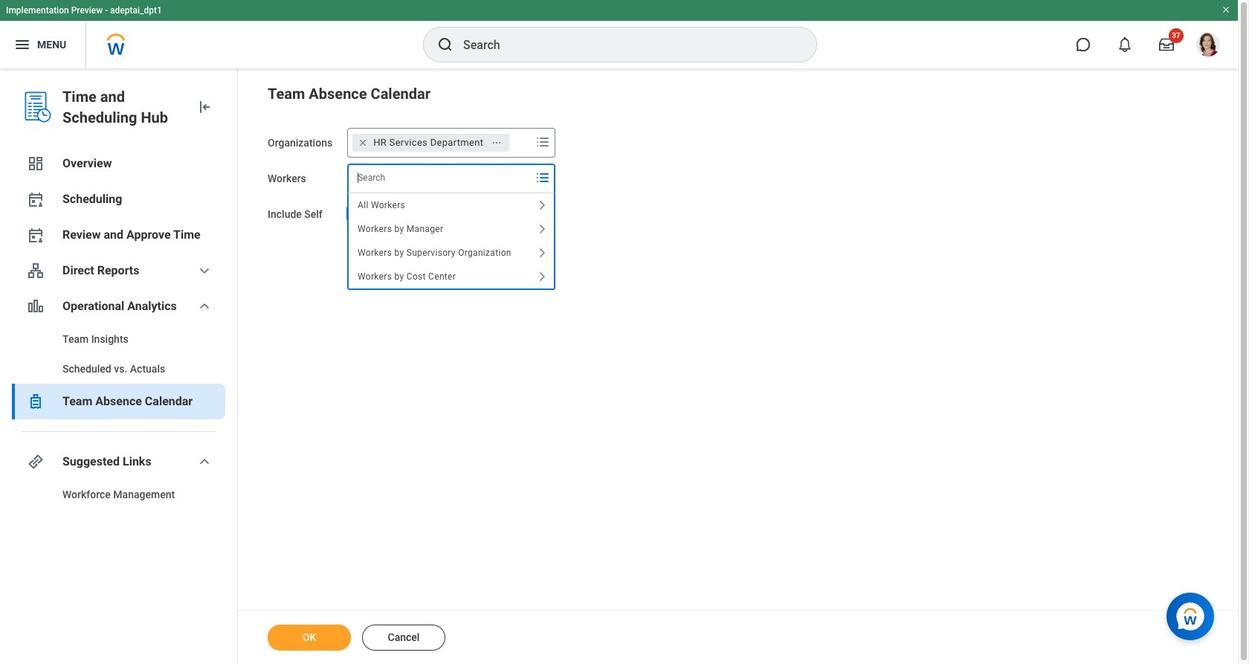Task type: vqa. For each thing, say whether or not it's contained in the screenshot.
Vehicle Type
no



Task type: locate. For each thing, give the bounding box(es) containing it.
2 chevron right small image from the top
[[533, 244, 551, 262]]

1 vertical spatial team
[[62, 333, 89, 345]]

calendar user solid image up 'view team' icon
[[27, 226, 45, 244]]

chevron down small image up chevron down small icon
[[196, 262, 213, 280]]

by for manager
[[395, 224, 404, 234]]

calendar user solid image
[[27, 190, 45, 208], [27, 226, 45, 244]]

operational analytics
[[62, 299, 177, 313]]

0 vertical spatial by
[[395, 224, 404, 234]]

inbox large image
[[1159, 37, 1174, 52]]

0 horizontal spatial calendar
[[145, 394, 193, 408]]

1 vertical spatial chevron right small image
[[533, 268, 551, 286]]

justify image
[[13, 36, 31, 54]]

calendar down actuals
[[145, 394, 193, 408]]

1 vertical spatial calendar user solid image
[[27, 226, 45, 244]]

team up organizations
[[268, 85, 305, 103]]

transformation import image
[[196, 98, 213, 116]]

1 vertical spatial calendar
[[145, 394, 193, 408]]

0 vertical spatial and
[[100, 88, 125, 106]]

1 vertical spatial scheduling
[[62, 192, 122, 206]]

0 horizontal spatial absence
[[95, 394, 142, 408]]

absence
[[309, 85, 367, 103], [95, 394, 142, 408]]

0 vertical spatial calendar user solid image
[[27, 190, 45, 208]]

1 by from the top
[[395, 224, 404, 234]]

direct reports button
[[12, 253, 225, 289]]

menu button
[[0, 21, 86, 68]]

chevron down small image inside direct reports dropdown button
[[196, 262, 213, 280]]

vs.
[[114, 363, 127, 375]]

time inside time and scheduling hub
[[62, 88, 97, 106]]

direct reports
[[62, 263, 139, 277]]

include self
[[268, 208, 323, 220]]

absence down scheduled vs. actuals link
[[95, 394, 142, 408]]

workers up include
[[268, 173, 306, 184]]

and right review at the top
[[104, 228, 123, 242]]

chevron down small image
[[196, 297, 213, 315]]

1 vertical spatial and
[[104, 228, 123, 242]]

cost
[[407, 271, 426, 282]]

time right 'approve'
[[173, 228, 201, 242]]

chevron right small image for workers by cost center
[[533, 268, 551, 286]]

0 vertical spatial chevron right small image
[[533, 220, 551, 238]]

by for supervisory
[[395, 248, 404, 258]]

and inside time and scheduling hub
[[100, 88, 125, 106]]

1 vertical spatial time
[[173, 228, 201, 242]]

implementation preview -   adeptai_dpt1
[[6, 5, 162, 16]]

2 chevron down small image from the top
[[196, 453, 213, 471]]

calendar up services
[[371, 85, 431, 103]]

cancel
[[388, 631, 420, 643]]

team down scheduled
[[62, 394, 92, 408]]

and
[[100, 88, 125, 106], [104, 228, 123, 242]]

chevron down small image right the links
[[196, 453, 213, 471]]

0 vertical spatial chevron down small image
[[196, 262, 213, 280]]

1 vertical spatial team absence calendar
[[62, 394, 193, 408]]

0 horizontal spatial team absence calendar
[[62, 394, 193, 408]]

chevron right small image down prompts image
[[533, 220, 551, 238]]

scheduling down overview
[[62, 192, 122, 206]]

1 chevron right small image from the top
[[533, 220, 551, 238]]

1 chevron right small image from the top
[[533, 196, 551, 214]]

overview
[[62, 156, 112, 170]]

scheduling inside time and scheduling hub
[[62, 109, 137, 126]]

chevron down small image
[[196, 262, 213, 280], [196, 453, 213, 471]]

search image
[[436, 36, 454, 54]]

ok
[[302, 631, 316, 643]]

1 horizontal spatial absence
[[309, 85, 367, 103]]

1 vertical spatial by
[[395, 248, 404, 258]]

chevron right small image
[[533, 196, 551, 214], [533, 268, 551, 286]]

scheduling up overview
[[62, 109, 137, 126]]

team absence calendar inside the navigation pane region
[[62, 394, 193, 408]]

1 vertical spatial chevron down small image
[[196, 453, 213, 471]]

and up overview link
[[100, 88, 125, 106]]

and inside review and approve time 'link'
[[104, 228, 123, 242]]

calendar user solid image inside scheduling 'link'
[[27, 190, 45, 208]]

0 horizontal spatial time
[[62, 88, 97, 106]]

0 vertical spatial scheduling
[[62, 109, 137, 126]]

0 vertical spatial team absence calendar
[[268, 85, 431, 103]]

workers down workers by manager
[[358, 248, 392, 258]]

chevron right small image
[[533, 220, 551, 238], [533, 244, 551, 262]]

time
[[62, 88, 97, 106], [173, 228, 201, 242]]

direct
[[62, 263, 94, 277]]

by down workers by manager
[[395, 248, 404, 258]]

hr services department, press delete to clear value. option
[[353, 134, 510, 152]]

time and scheduling hub
[[62, 88, 168, 126]]

2 vertical spatial by
[[395, 271, 404, 282]]

review
[[62, 228, 101, 242]]

scheduling
[[62, 109, 137, 126], [62, 192, 122, 206]]

0 vertical spatial chevron right small image
[[533, 196, 551, 214]]

workers left cost
[[358, 271, 392, 282]]

services
[[389, 137, 428, 148]]

absence inside the navigation pane region
[[95, 394, 142, 408]]

2 chevron right small image from the top
[[533, 268, 551, 286]]

1 vertical spatial chevron right small image
[[533, 244, 551, 262]]

review and approve time link
[[12, 217, 225, 253]]

2 scheduling from the top
[[62, 192, 122, 206]]

0 vertical spatial absence
[[309, 85, 367, 103]]

calendar
[[371, 85, 431, 103], [145, 394, 193, 408]]

time and scheduling hub element
[[62, 86, 184, 128]]

1 chevron down small image from the top
[[196, 262, 213, 280]]

1 vertical spatial absence
[[95, 394, 142, 408]]

absence up x small icon
[[309, 85, 367, 103]]

workers down all workers
[[358, 224, 392, 234]]

2 vertical spatial team
[[62, 394, 92, 408]]

0 vertical spatial calendar
[[371, 85, 431, 103]]

37
[[1172, 31, 1181, 39]]

2 calendar user solid image from the top
[[27, 226, 45, 244]]

by
[[395, 224, 404, 234], [395, 248, 404, 258], [395, 271, 404, 282]]

1 calendar user solid image from the top
[[27, 190, 45, 208]]

0 vertical spatial team
[[268, 85, 305, 103]]

calendar user solid image inside review and approve time 'link'
[[27, 226, 45, 244]]

chevron down small image inside suggested links dropdown button
[[196, 453, 213, 471]]

37 button
[[1150, 28, 1184, 61]]

chevron right small image right organization
[[533, 244, 551, 262]]

preview
[[71, 5, 103, 16]]

team absence calendar down vs.
[[62, 394, 193, 408]]

dashboard image
[[27, 155, 45, 173]]

suggested
[[62, 454, 120, 468]]

scheduled
[[62, 363, 111, 375]]

profile logan mcneil image
[[1196, 33, 1220, 60]]

cancel button
[[362, 625, 445, 651]]

hr services department element
[[373, 136, 484, 149]]

by left cost
[[395, 271, 404, 282]]

1 horizontal spatial team absence calendar
[[268, 85, 431, 103]]

team up scheduled
[[62, 333, 89, 345]]

3 by from the top
[[395, 271, 404, 282]]

insights
[[91, 333, 128, 345]]

team
[[268, 85, 305, 103], [62, 333, 89, 345], [62, 394, 92, 408]]

calendar user solid image down dashboard icon
[[27, 190, 45, 208]]

team absence calendar
[[268, 85, 431, 103], [62, 394, 193, 408]]

2 by from the top
[[395, 248, 404, 258]]

1 scheduling from the top
[[62, 109, 137, 126]]

1 horizontal spatial calendar
[[371, 85, 431, 103]]

by left manager
[[395, 224, 404, 234]]

prompts image
[[534, 133, 552, 151]]

0 vertical spatial time
[[62, 88, 97, 106]]

time down "menu" on the left top of the page
[[62, 88, 97, 106]]

overview link
[[12, 146, 225, 181]]

workers
[[268, 173, 306, 184], [371, 200, 405, 210], [358, 224, 392, 234], [358, 248, 392, 258], [358, 271, 392, 282]]

menu banner
[[0, 0, 1238, 68]]

department
[[430, 137, 484, 148]]

team absence calendar up x small icon
[[268, 85, 431, 103]]

1 horizontal spatial time
[[173, 228, 201, 242]]



Task type: describe. For each thing, give the bounding box(es) containing it.
calendar user solid image for review and approve time
[[27, 226, 45, 244]]

team inside operational analytics element
[[62, 333, 89, 345]]

workers by cost center
[[358, 271, 456, 282]]

supervisory
[[407, 248, 456, 258]]

by for cost
[[395, 271, 404, 282]]

workers for workers
[[268, 173, 306, 184]]

review and approve time
[[62, 228, 201, 242]]

suggested links button
[[12, 444, 225, 480]]

hr services department
[[373, 137, 484, 148]]

manager
[[407, 224, 444, 234]]

operational analytics button
[[12, 289, 225, 324]]

hr
[[373, 137, 387, 148]]

check small image
[[345, 204, 363, 222]]

organizations
[[268, 137, 333, 149]]

ok button
[[268, 625, 351, 651]]

Search Workday  search field
[[463, 28, 786, 61]]

calendar user solid image for scheduling
[[27, 190, 45, 208]]

team insights link
[[12, 324, 225, 354]]

workers for workers by manager
[[358, 224, 392, 234]]

team absence calendar link
[[12, 384, 225, 419]]

Workers field
[[348, 164, 531, 191]]

workforce
[[62, 489, 111, 500]]

links
[[123, 454, 151, 468]]

center
[[429, 271, 456, 282]]

calendar inside the navigation pane region
[[145, 394, 193, 408]]

operational
[[62, 299, 124, 313]]

scheduled vs. actuals link
[[12, 354, 225, 384]]

management
[[113, 489, 175, 500]]

task timeoff image
[[27, 393, 45, 410]]

scheduling inside scheduling 'link'
[[62, 192, 122, 206]]

-
[[105, 5, 108, 16]]

include
[[268, 208, 302, 220]]

hub
[[141, 109, 168, 126]]

navigation pane region
[[0, 68, 238, 664]]

chart image
[[27, 297, 45, 315]]

and for review
[[104, 228, 123, 242]]

adeptai_dpt1
[[110, 5, 162, 16]]

all
[[358, 200, 369, 210]]

actuals
[[130, 363, 165, 375]]

and for time
[[100, 88, 125, 106]]

approve
[[126, 228, 171, 242]]

related actions image
[[492, 137, 502, 148]]

scheduled vs. actuals
[[62, 363, 165, 375]]

chevron down small image for reports
[[196, 262, 213, 280]]

x small image
[[356, 135, 370, 150]]

workers by manager
[[358, 224, 444, 234]]

suggested links
[[62, 454, 151, 468]]

chevron right small image for workers by supervisory organization
[[533, 244, 551, 262]]

organization
[[458, 248, 512, 258]]

workers for workers by cost center
[[358, 271, 392, 282]]

scheduling link
[[12, 181, 225, 217]]

prompts image
[[534, 169, 552, 187]]

menu
[[37, 38, 66, 50]]

view team image
[[27, 262, 45, 280]]

workforce management
[[62, 489, 175, 500]]

time inside review and approve time 'link'
[[173, 228, 201, 242]]

workers right all
[[371, 200, 405, 210]]

close environment banner image
[[1222, 5, 1231, 14]]

workers by supervisory organization
[[358, 248, 512, 258]]

self
[[304, 208, 323, 220]]

link image
[[27, 453, 45, 471]]

implementation
[[6, 5, 69, 16]]

reports
[[97, 263, 139, 277]]

analytics
[[127, 299, 177, 313]]

team insights
[[62, 333, 128, 345]]

chevron right small image for workers by manager
[[533, 220, 551, 238]]

all workers
[[358, 200, 405, 210]]

workforce management link
[[12, 480, 225, 509]]

workers for workers by supervisory organization
[[358, 248, 392, 258]]

notifications large image
[[1118, 37, 1133, 52]]

chevron down small image for links
[[196, 453, 213, 471]]

chevron right small image for all workers
[[533, 196, 551, 214]]

operational analytics element
[[12, 324, 225, 384]]



